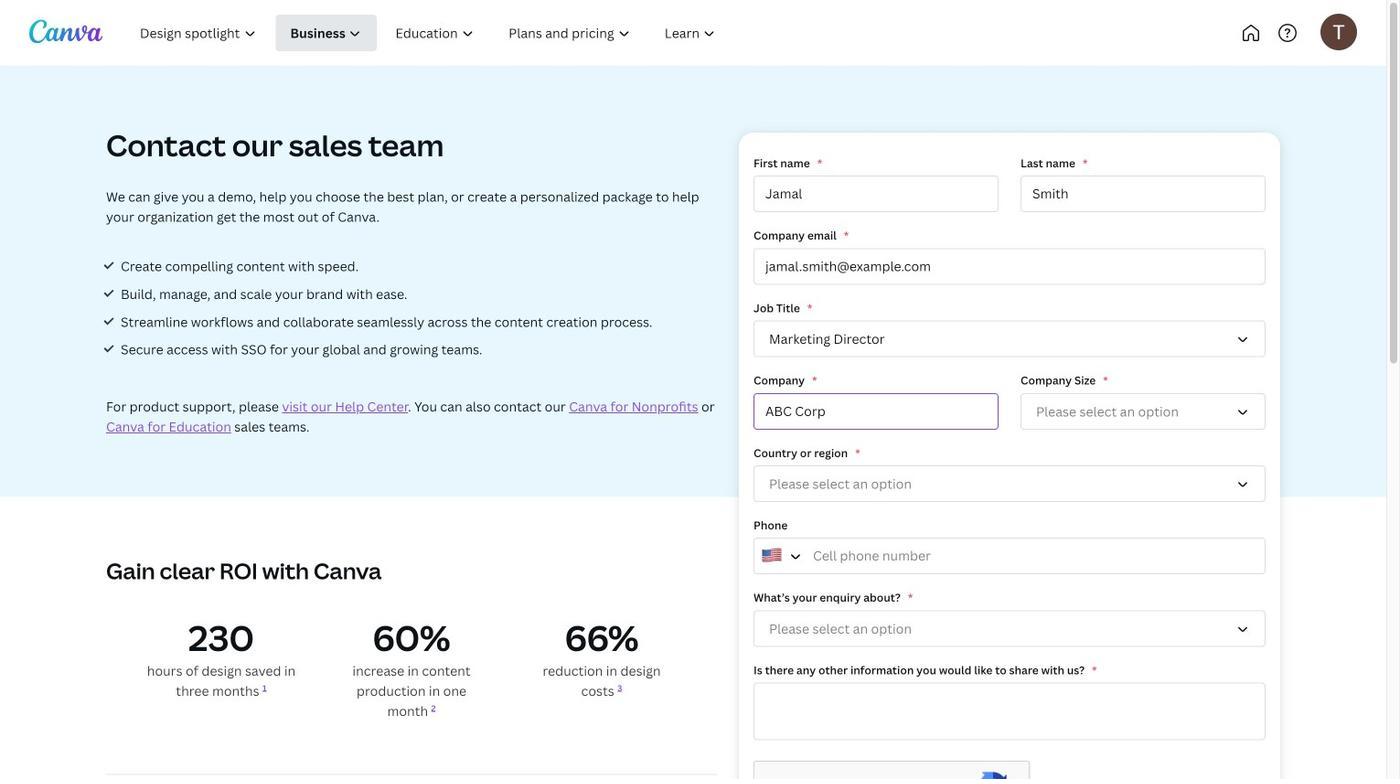 Task type: vqa. For each thing, say whether or not it's contained in the screenshot.
58
no



Task type: describe. For each thing, give the bounding box(es) containing it.
John text field
[[754, 176, 999, 212]]

top level navigation element
[[124, 15, 793, 51]]

Cell phone number text field
[[754, 538, 1266, 575]]

john.smith@acme.com text field
[[754, 248, 1266, 285]]



Task type: locate. For each thing, give the bounding box(es) containing it.
Acme text field
[[754, 393, 999, 430]]

Smith text field
[[1021, 176, 1266, 212]]

None text field
[[754, 683, 1266, 741]]



